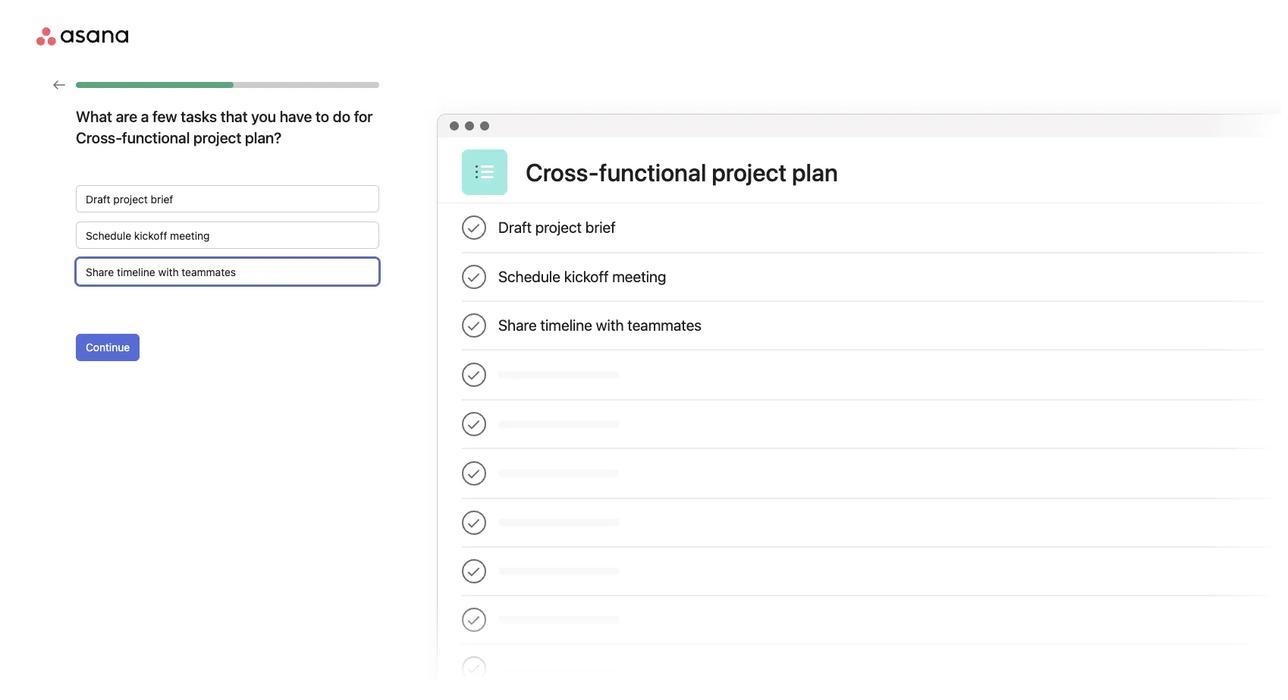Task type: locate. For each thing, give the bounding box(es) containing it.
few
[[153, 108, 177, 125]]

e.g. Draft project brief text field
[[76, 185, 379, 212]]

tasks
[[181, 108, 217, 125]]

cell
[[462, 351, 1282, 399], [462, 401, 1282, 448], [462, 449, 1282, 498], [462, 499, 1282, 546], [462, 548, 1282, 595], [462, 596, 1282, 643], [462, 645, 1282, 679]]

have
[[280, 108, 312, 125]]

2 row from the top
[[462, 448, 1282, 449]]

meeting
[[613, 268, 667, 285]]

functional
[[122, 129, 190, 146], [599, 158, 707, 187]]

cross- inside what are a few tasks that you have to do for cross-functional project plan?
[[76, 129, 122, 146]]

5 cell from the top
[[462, 548, 1282, 595]]

do
[[333, 108, 351, 125]]

e.g. Share timeline with teammates text field
[[76, 258, 379, 285]]

what
[[76, 108, 112, 125]]

table containing draft project brief
[[438, 203, 1282, 679]]

kickoff
[[564, 268, 609, 285]]

schedule
[[499, 268, 561, 285]]

cross-functional project plan
[[526, 158, 838, 187]]

draft project brief
[[499, 219, 616, 236]]

1 horizontal spatial cross-
[[526, 158, 599, 187]]

project plan?
[[194, 129, 282, 146]]

4 cell from the top
[[462, 499, 1282, 546]]

teammates
[[628, 316, 702, 334]]

0 vertical spatial cross-
[[76, 129, 122, 146]]

0 horizontal spatial cross-
[[76, 129, 122, 146]]

timeline
[[541, 316, 593, 334]]

what are a few tasks that you have to do for cross-functional project plan?
[[76, 108, 373, 146]]

asana image
[[36, 27, 128, 46]]

a
[[141, 108, 149, 125]]

schedule kickoff meeting
[[499, 268, 667, 285]]

1 vertical spatial cross-
[[526, 158, 599, 187]]

what are a few tasks that you have to do for cross-functional project plan? element
[[76, 185, 379, 285]]

3 cell from the top
[[462, 449, 1282, 498]]

cross- up project
[[526, 158, 599, 187]]

cross-
[[76, 129, 122, 146], [526, 158, 599, 187]]

row
[[462, 349, 1282, 351], [462, 448, 1282, 449]]

share timeline with teammates
[[499, 316, 702, 334]]

2 cell from the top
[[462, 401, 1282, 448]]

with
[[596, 316, 624, 334]]

table
[[438, 203, 1282, 679]]

1 vertical spatial functional
[[599, 158, 707, 187]]

1 vertical spatial row
[[462, 448, 1282, 449]]

functional down few
[[122, 129, 190, 146]]

functional up brief
[[599, 158, 707, 187]]

6 cell from the top
[[462, 596, 1282, 643]]

continue
[[86, 341, 130, 354]]

schedule kickoff meeting cell
[[462, 253, 1282, 300]]

brief
[[586, 219, 616, 236]]

0 horizontal spatial functional
[[122, 129, 190, 146]]

0 vertical spatial functional
[[122, 129, 190, 146]]

0 vertical spatial row
[[462, 349, 1282, 351]]

project
[[536, 219, 582, 236]]

cross- down the what
[[76, 129, 122, 146]]

to
[[316, 108, 329, 125]]

1 cell from the top
[[462, 351, 1282, 399]]

share timeline with teammates cell
[[462, 302, 1282, 349]]



Task type: describe. For each thing, give the bounding box(es) containing it.
that
[[221, 108, 248, 125]]

project plan
[[712, 158, 838, 187]]

for
[[354, 108, 373, 125]]

share
[[499, 316, 537, 334]]

listmulticoloricon image
[[476, 163, 494, 181]]

e.g. Schedule kickoff meeting text field
[[76, 222, 379, 249]]

draft
[[499, 219, 532, 236]]

draft project brief cell
[[462, 203, 1282, 252]]

are
[[116, 108, 137, 125]]

functional inside what are a few tasks that you have to do for cross-functional project plan?
[[122, 129, 190, 146]]

7 cell from the top
[[462, 645, 1282, 679]]

you
[[251, 108, 276, 125]]

go back image
[[53, 79, 65, 91]]

1 horizontal spatial functional
[[599, 158, 707, 187]]

continue button
[[76, 334, 140, 361]]

1 row from the top
[[462, 349, 1282, 351]]



Task type: vqa. For each thing, say whether or not it's contained in the screenshot.
second 'My' from the bottom of the page
no



